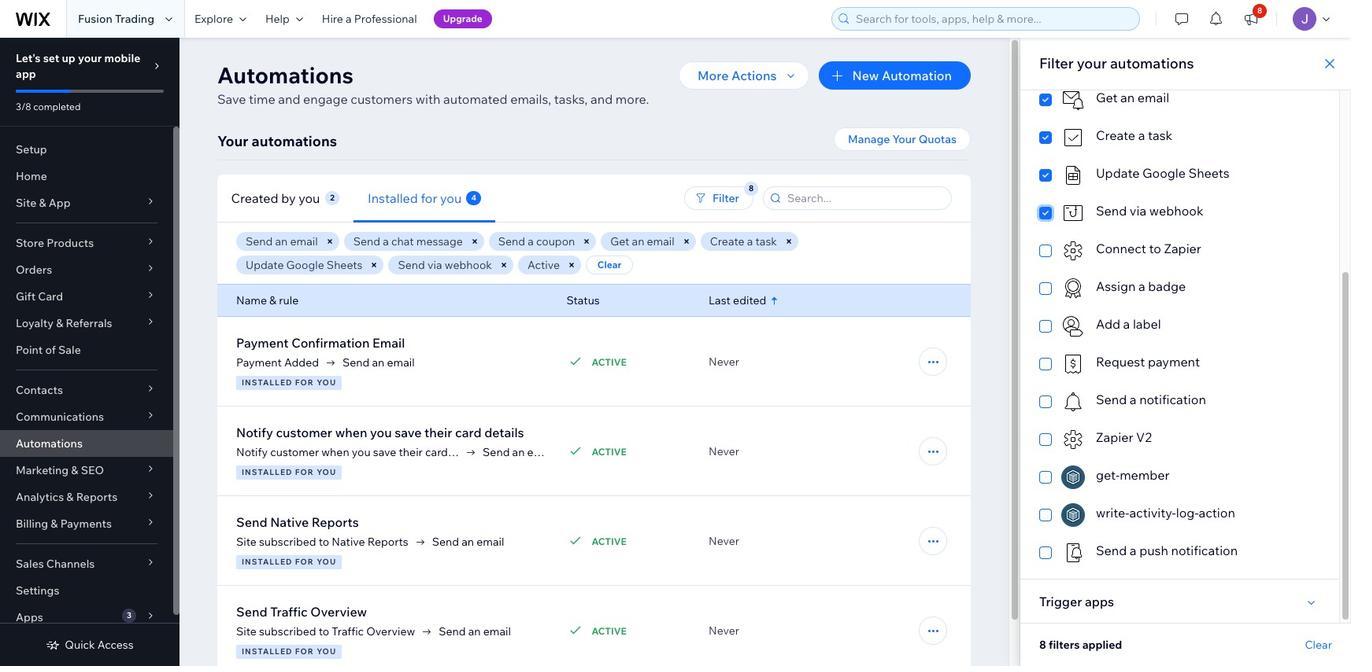 Task type: vqa. For each thing, say whether or not it's contained in the screenshot.
the top Send via webhook
yes



Task type: locate. For each thing, give the bounding box(es) containing it.
1 for from the top
[[295, 378, 314, 388]]

write-activity-log-action checkbox
[[1039, 504, 1321, 528]]

site for send traffic overview
[[236, 625, 257, 639]]

Update Google Sheets checkbox
[[1039, 164, 1321, 187]]

0 vertical spatial native
[[270, 515, 309, 531]]

automations up get an email option
[[1110, 54, 1194, 72]]

category image for send via webhook
[[1061, 202, 1085, 225]]

create down filter your automations
[[1096, 128, 1136, 143]]

1 installed from the top
[[242, 378, 293, 388]]

installed down send traffic overview
[[242, 647, 293, 658]]

installed for native
[[242, 558, 293, 568]]

0 horizontal spatial reports
[[76, 491, 117, 505]]

0 vertical spatial to
[[1149, 241, 1161, 257]]

2 never from the top
[[709, 445, 740, 459]]

send an email for reports
[[432, 535, 504, 550]]

update google sheets inside option
[[1096, 165, 1230, 181]]

1 horizontal spatial task
[[1148, 128, 1173, 143]]

1 horizontal spatial 8
[[1258, 6, 1263, 16]]

sales
[[16, 558, 44, 572]]

1 vertical spatial zapier
[[1096, 430, 1134, 446]]

active for notify customer when you save their card details
[[592, 446, 627, 458]]

you down 'site subscribed to traffic overview' at the bottom of page
[[317, 647, 336, 658]]

automations inside the automations save time and engage customers with automated emails, tasks, and more.
[[217, 61, 354, 89]]

0 horizontal spatial and
[[278, 91, 300, 107]]

3 never from the top
[[709, 535, 740, 549]]

0 vertical spatial google
[[1143, 165, 1186, 181]]

to for reports
[[319, 535, 329, 550]]

& left seo
[[71, 464, 78, 478]]

reports
[[76, 491, 117, 505], [312, 515, 359, 531], [368, 535, 408, 550]]

category image for get-
[[1061, 466, 1085, 490]]

1 horizontal spatial clear button
[[1305, 639, 1332, 653]]

2 installed for you from the top
[[242, 468, 336, 478]]

1 vertical spatial clear button
[[1305, 639, 1332, 653]]

category image for create a task
[[1061, 126, 1085, 150]]

send via webhook
[[1096, 203, 1204, 219], [398, 258, 492, 272]]

3 category image from the top
[[1061, 466, 1085, 490]]

and right time
[[278, 91, 300, 107]]

native down send native reports
[[332, 535, 365, 550]]

last
[[709, 294, 731, 308]]

payment for payment confirmation email
[[236, 335, 289, 351]]

for
[[295, 378, 314, 388], [295, 468, 314, 478], [295, 558, 314, 568], [295, 647, 314, 658]]

log-
[[1176, 506, 1199, 521]]

0 vertical spatial clear button
[[586, 256, 633, 275]]

installed for you down site subscribed to native reports
[[242, 558, 336, 568]]

subscribed down send traffic overview
[[259, 625, 316, 639]]

customer up send native reports
[[270, 446, 319, 460]]

traffic down send traffic overview
[[332, 625, 364, 639]]

update up "name & rule"
[[246, 258, 284, 272]]

your inside button
[[893, 132, 916, 146]]

1 horizontal spatial update google sheets
[[1096, 165, 1230, 181]]

card
[[455, 425, 482, 441], [425, 446, 448, 460]]

0 vertical spatial update google sheets
[[1096, 165, 1230, 181]]

0 horizontal spatial your
[[217, 132, 248, 150]]

0 vertical spatial when
[[335, 425, 367, 441]]

1 vertical spatial automations
[[252, 132, 337, 150]]

& for billing
[[51, 517, 58, 532]]

1 horizontal spatial create a task
[[1096, 128, 1173, 143]]

manage your quotas
[[848, 132, 957, 146]]

a inside checkbox
[[1130, 392, 1137, 408]]

0 horizontal spatial create a task
[[710, 235, 777, 249]]

1 your from the left
[[217, 132, 248, 150]]

1 vertical spatial overview
[[366, 625, 415, 639]]

orders
[[16, 263, 52, 277]]

active
[[592, 356, 627, 368], [592, 446, 627, 458], [592, 536, 627, 548], [592, 626, 627, 637]]

automations for automations save time and engage customers with automated emails, tasks, and more.
[[217, 61, 354, 89]]

3 installed from the top
[[242, 558, 293, 568]]

1 vertical spatial task
[[756, 235, 777, 249]]

payment
[[1148, 354, 1200, 370]]

webhook
[[1149, 203, 1204, 219], [445, 258, 492, 272]]

0 horizontal spatial automations
[[252, 132, 337, 150]]

trigger apps
[[1039, 595, 1114, 610]]

send
[[1096, 203, 1127, 219], [246, 235, 273, 249], [353, 235, 380, 249], [498, 235, 525, 249], [398, 258, 425, 272], [343, 356, 370, 370], [1096, 392, 1127, 408], [483, 446, 510, 460], [236, 515, 267, 531], [432, 535, 459, 550], [1096, 543, 1127, 559], [236, 605, 267, 621], [439, 625, 466, 639]]

store products button
[[0, 230, 173, 257]]

you up send native reports
[[317, 468, 336, 478]]

send a coupon
[[498, 235, 575, 249]]

manage
[[848, 132, 890, 146]]

send an email for when
[[483, 446, 555, 460]]

native
[[270, 515, 309, 531], [332, 535, 365, 550]]

0 vertical spatial create a task
[[1096, 128, 1173, 143]]

site
[[16, 196, 36, 210], [236, 535, 257, 550], [236, 625, 257, 639]]

installed for you down payment added
[[242, 378, 336, 388]]

webhook down 'message'
[[445, 258, 492, 272]]

8 category image from the top
[[1061, 428, 1085, 452]]

0 horizontal spatial filter
[[713, 191, 739, 206]]

update google sheets
[[1096, 165, 1230, 181], [246, 258, 363, 272]]

0 vertical spatial notify
[[236, 425, 273, 441]]

0 vertical spatial customer
[[276, 425, 332, 441]]

4 category image from the top
[[1061, 239, 1085, 263]]

get right "coupon"
[[611, 235, 630, 249]]

1 vertical spatial google
[[286, 258, 324, 272]]

and left more.
[[591, 91, 613, 107]]

upgrade
[[443, 13, 483, 24]]

notify
[[236, 425, 273, 441], [236, 446, 268, 460]]

installed for you for native
[[242, 558, 336, 568]]

member
[[1120, 468, 1170, 484]]

active for send traffic overview
[[592, 626, 627, 637]]

via down 'message'
[[428, 258, 442, 272]]

4 for from the top
[[295, 647, 314, 658]]

send native reports
[[236, 515, 359, 531]]

installed down payment added
[[242, 378, 293, 388]]

send via webhook inside send via webhook option
[[1096, 203, 1204, 219]]

get down filter your automations
[[1096, 90, 1118, 106]]

of
[[45, 343, 56, 358]]

task up the edited
[[756, 235, 777, 249]]

1 vertical spatial site
[[236, 535, 257, 550]]

update google sheets down create a task option
[[1096, 165, 1230, 181]]

category image
[[1061, 88, 1085, 112], [1061, 126, 1085, 150], [1061, 202, 1085, 225], [1061, 239, 1085, 263], [1061, 277, 1085, 301], [1061, 353, 1085, 376], [1061, 391, 1085, 414], [1061, 428, 1085, 452], [1061, 504, 1085, 528], [1061, 542, 1085, 565]]

tab list containing created by you
[[217, 174, 601, 222]]

4 installed from the top
[[242, 647, 293, 658]]

installed for you for customer
[[242, 468, 336, 478]]

1 vertical spatial reports
[[312, 515, 359, 531]]

4 active from the top
[[592, 626, 627, 637]]

sheets down send a chat message
[[327, 258, 363, 272]]

Send a push notification checkbox
[[1039, 542, 1321, 565]]

to down send traffic overview
[[319, 625, 329, 639]]

activity-
[[1130, 506, 1176, 521]]

google down create a task option
[[1143, 165, 1186, 181]]

store
[[16, 236, 44, 250]]

0 horizontal spatial update
[[246, 258, 284, 272]]

1 active from the top
[[592, 356, 627, 368]]

4 never from the top
[[709, 624, 740, 639]]

1 vertical spatial save
[[373, 446, 396, 460]]

1 horizontal spatial zapier
[[1164, 241, 1202, 257]]

sheets inside option
[[1189, 165, 1230, 181]]

2 for from the top
[[295, 468, 314, 478]]

& right 'billing'
[[51, 517, 58, 532]]

0 horizontal spatial their
[[399, 446, 423, 460]]

1 vertical spatial payment
[[236, 356, 282, 370]]

to right connect
[[1149, 241, 1161, 257]]

0 vertical spatial get
[[1096, 90, 1118, 106]]

4 you from the top
[[317, 647, 336, 658]]

you for customer
[[317, 468, 336, 478]]

installed for you down send traffic overview
[[242, 647, 336, 658]]

payment added
[[236, 356, 319, 370]]

update google sheets up rule
[[246, 258, 363, 272]]

automations inside sidebar element
[[16, 437, 83, 451]]

category image for request payment
[[1061, 353, 1085, 376]]

1 horizontal spatial get
[[1096, 90, 1118, 106]]

analytics
[[16, 491, 64, 505]]

0 vertical spatial filter
[[1039, 54, 1074, 72]]

site down send traffic overview
[[236, 625, 257, 639]]

1 vertical spatial to
[[319, 535, 329, 550]]

your down 'save'
[[217, 132, 248, 150]]

zapier down send via webhook option
[[1164, 241, 1202, 257]]

for down site subscribed to native reports
[[295, 558, 314, 568]]

2 payment from the top
[[236, 356, 282, 370]]

never
[[709, 355, 740, 369], [709, 445, 740, 459], [709, 535, 740, 549], [709, 624, 740, 639]]

you down site subscribed to native reports
[[317, 558, 336, 568]]

6 category image from the top
[[1061, 353, 1085, 376]]

tab list
[[217, 174, 601, 222]]

0 vertical spatial automations
[[217, 61, 354, 89]]

1 subscribed from the top
[[259, 535, 316, 550]]

send via webhook up connect to zapier
[[1096, 203, 1204, 219]]

get an email
[[1096, 90, 1169, 106], [611, 235, 675, 249]]

create
[[1096, 128, 1136, 143], [710, 235, 745, 249]]

1 horizontal spatial filter
[[1039, 54, 1074, 72]]

home
[[16, 169, 47, 183]]

& inside dropdown button
[[66, 491, 74, 505]]

0 vertical spatial notification
[[1140, 392, 1206, 408]]

badge
[[1148, 279, 1186, 295]]

active for send native reports
[[592, 536, 627, 548]]

2 installed from the top
[[242, 468, 293, 478]]

0 vertical spatial payment
[[236, 335, 289, 351]]

2 category image from the top
[[1061, 315, 1085, 339]]

fusion
[[78, 12, 112, 26]]

trading
[[115, 12, 154, 26]]

notification inside checkbox
[[1140, 392, 1206, 408]]

0 horizontal spatial traffic
[[270, 605, 308, 621]]

0 horizontal spatial your
[[78, 51, 102, 65]]

filter inside button
[[713, 191, 739, 206]]

1 vertical spatial sheets
[[327, 258, 363, 272]]

8
[[1258, 6, 1263, 16], [1039, 639, 1046, 653]]

update down create a task option
[[1096, 165, 1140, 181]]

1 horizontal spatial card
[[455, 425, 482, 441]]

filters
[[1049, 639, 1080, 653]]

2 you from the top
[[317, 468, 336, 478]]

payment up payment added
[[236, 335, 289, 351]]

1 you from the top
[[317, 378, 336, 388]]

1 vertical spatial 8
[[1039, 639, 1046, 653]]

site down home on the left of page
[[16, 196, 36, 210]]

1 vertical spatial create a task
[[710, 235, 777, 249]]

payment left added
[[236, 356, 282, 370]]

you down added
[[317, 378, 336, 388]]

installed for confirmation
[[242, 378, 293, 388]]

your left quotas
[[893, 132, 916, 146]]

8 inside button
[[1258, 6, 1263, 16]]

0 horizontal spatial sheets
[[327, 258, 363, 272]]

4
[[471, 193, 476, 203]]

0 vertical spatial webhook
[[1149, 203, 1204, 219]]

their
[[425, 425, 452, 441], [399, 446, 423, 460]]

gift card
[[16, 290, 63, 304]]

marketing
[[16, 464, 69, 478]]

a up zapier v2
[[1130, 392, 1137, 408]]

status
[[567, 294, 600, 308]]

1 vertical spatial subscribed
[[259, 625, 316, 639]]

new automation
[[852, 68, 952, 83]]

1 never from the top
[[709, 355, 740, 369]]

your automations
[[217, 132, 337, 150]]

2 category image from the top
[[1061, 126, 1085, 150]]

2 subscribed from the top
[[259, 625, 316, 639]]

1 horizontal spatial and
[[591, 91, 613, 107]]

analytics & reports
[[16, 491, 117, 505]]

2 vertical spatial site
[[236, 625, 257, 639]]

category image for assign a badge
[[1061, 277, 1085, 301]]

1 category image from the top
[[1061, 88, 1085, 112]]

3 you from the top
[[317, 558, 336, 568]]

0 vertical spatial 8
[[1258, 6, 1263, 16]]

& for marketing
[[71, 464, 78, 478]]

0 horizontal spatial send via webhook
[[398, 258, 492, 272]]

0 horizontal spatial google
[[286, 258, 324, 272]]

installed for you
[[242, 378, 336, 388], [242, 468, 336, 478], [242, 558, 336, 568], [242, 647, 336, 658]]

for for customer
[[295, 468, 314, 478]]

native up site subscribed to native reports
[[270, 515, 309, 531]]

send a push notification
[[1096, 543, 1238, 559]]

via inside option
[[1130, 203, 1147, 219]]

site down send native reports
[[236, 535, 257, 550]]

1 vertical spatial automations
[[16, 437, 83, 451]]

1 horizontal spatial their
[[425, 425, 452, 441]]

create a task down 'filter' button
[[710, 235, 777, 249]]

send traffic overview
[[236, 605, 367, 621]]

2 vertical spatial reports
[[368, 535, 408, 550]]

traffic up 'site subscribed to traffic overview' at the bottom of page
[[270, 605, 308, 621]]

notification down action
[[1171, 543, 1238, 559]]

a down 'filter' button
[[747, 235, 753, 249]]

for up send native reports
[[295, 468, 314, 478]]

save
[[395, 425, 422, 441], [373, 446, 396, 460]]

a right add
[[1123, 317, 1130, 332]]

task inside create a task option
[[1148, 128, 1173, 143]]

installed for you for traffic
[[242, 647, 336, 658]]

automations up "marketing"
[[16, 437, 83, 451]]

2 your from the left
[[893, 132, 916, 146]]

Zapier V2 checkbox
[[1039, 428, 1321, 452]]

1 category image from the top
[[1061, 164, 1085, 187]]

3 for from the top
[[295, 558, 314, 568]]

1 vertical spatial create
[[710, 235, 745, 249]]

automations down engage
[[252, 132, 337, 150]]

9 category image from the top
[[1061, 504, 1085, 528]]

0 horizontal spatial zapier
[[1096, 430, 1134, 446]]

0 horizontal spatial get an email
[[611, 235, 675, 249]]

1 notify customer when you save their card details from the top
[[236, 425, 524, 441]]

to down send native reports
[[319, 535, 329, 550]]

1 vertical spatial update
[[246, 258, 284, 272]]

1 vertical spatial notification
[[1171, 543, 1238, 559]]

edited
[[733, 294, 766, 308]]

1 horizontal spatial native
[[332, 535, 365, 550]]

for
[[421, 190, 437, 206]]

analytics & reports button
[[0, 484, 173, 511]]

app
[[49, 196, 71, 210]]

1 vertical spatial details
[[450, 446, 485, 460]]

for down added
[[295, 378, 314, 388]]

via up connect to zapier
[[1130, 203, 1147, 219]]

7 category image from the top
[[1061, 391, 1085, 414]]

Request payment checkbox
[[1039, 353, 1321, 376]]

1 vertical spatial get an email
[[611, 235, 675, 249]]

task down get an email option
[[1148, 128, 1173, 143]]

10 category image from the top
[[1061, 542, 1085, 565]]

category image
[[1061, 164, 1085, 187], [1061, 315, 1085, 339], [1061, 466, 1085, 490]]

1 vertical spatial filter
[[713, 191, 739, 206]]

assign a badge
[[1096, 279, 1186, 295]]

request
[[1096, 354, 1145, 370]]

zapier left v2
[[1096, 430, 1134, 446]]

1 horizontal spatial google
[[1143, 165, 1186, 181]]

customer down added
[[276, 425, 332, 441]]

customer
[[276, 425, 332, 441], [270, 446, 319, 460]]

0 vertical spatial their
[[425, 425, 452, 441]]

0 vertical spatial notify customer when you save their card details
[[236, 425, 524, 441]]

automations link
[[0, 431, 173, 458]]

1 vertical spatial send via webhook
[[398, 258, 492, 272]]

1 vertical spatial get
[[611, 235, 630, 249]]

sheets down create a task option
[[1189, 165, 1230, 181]]

rule
[[279, 294, 299, 308]]

google up rule
[[286, 258, 324, 272]]

by
[[282, 190, 296, 206]]

installed for you up send native reports
[[242, 468, 336, 478]]

0 horizontal spatial card
[[425, 446, 448, 460]]

create down 'filter' button
[[710, 235, 745, 249]]

1 payment from the top
[[236, 335, 289, 351]]

notification down the request payment checkbox
[[1140, 392, 1206, 408]]

reports inside dropdown button
[[76, 491, 117, 505]]

send inside checkbox
[[1096, 392, 1127, 408]]

0 vertical spatial update
[[1096, 165, 1140, 181]]

email
[[1138, 90, 1169, 106], [290, 235, 318, 249], [647, 235, 675, 249], [387, 356, 415, 370], [527, 446, 555, 460], [477, 535, 504, 550], [483, 625, 511, 639]]

a left badge
[[1139, 279, 1146, 295]]

chat
[[391, 235, 414, 249]]

for down 'site subscribed to traffic overview' at the bottom of page
[[295, 647, 314, 658]]

4 installed for you from the top
[[242, 647, 336, 658]]

0 horizontal spatial 8
[[1039, 639, 1046, 653]]

0 vertical spatial via
[[1130, 203, 1147, 219]]

send via webhook down 'message'
[[398, 258, 492, 272]]

1 horizontal spatial get an email
[[1096, 90, 1169, 106]]

create a task
[[1096, 128, 1173, 143], [710, 235, 777, 249]]

category image for zapier v2
[[1061, 428, 1085, 452]]

0 vertical spatial reports
[[76, 491, 117, 505]]

let's set up your mobile app
[[16, 51, 140, 81]]

create a task down get an email option
[[1096, 128, 1173, 143]]

1 horizontal spatial your
[[893, 132, 916, 146]]

automations up time
[[217, 61, 354, 89]]

& right loyalty
[[56, 317, 63, 331]]

& up billing & payments
[[66, 491, 74, 505]]

create inside option
[[1096, 128, 1136, 143]]

3 active from the top
[[592, 536, 627, 548]]

2 active from the top
[[592, 446, 627, 458]]

3 installed for you from the top
[[242, 558, 336, 568]]

Search... field
[[783, 187, 947, 209]]

email
[[373, 335, 405, 351]]

1 vertical spatial notify
[[236, 446, 268, 460]]

push
[[1140, 543, 1169, 559]]

billing
[[16, 517, 48, 532]]

1 horizontal spatial send via webhook
[[1096, 203, 1204, 219]]

Add a label checkbox
[[1039, 315, 1321, 339]]

1 horizontal spatial reports
[[312, 515, 359, 531]]

& left app
[[39, 196, 46, 210]]

1 installed for you from the top
[[242, 378, 336, 388]]

category image for send a push notification
[[1061, 542, 1085, 565]]

0 vertical spatial subscribed
[[259, 535, 316, 550]]

get-member
[[1096, 468, 1170, 484]]

never for payment confirmation email
[[709, 355, 740, 369]]

sales channels
[[16, 558, 95, 572]]

installed up send native reports
[[242, 468, 293, 478]]

1 vertical spatial card
[[425, 446, 448, 460]]

with
[[416, 91, 441, 107]]

a
[[346, 12, 352, 26], [1138, 128, 1145, 143], [383, 235, 389, 249], [528, 235, 534, 249], [747, 235, 753, 249], [1139, 279, 1146, 295], [1123, 317, 1130, 332], [1130, 392, 1137, 408], [1130, 543, 1137, 559]]

0 vertical spatial automations
[[1110, 54, 1194, 72]]

2 notify customer when you save their card details from the top
[[236, 446, 485, 460]]

1 horizontal spatial create
[[1096, 128, 1136, 143]]

get-member checkbox
[[1039, 466, 1321, 490]]

1 horizontal spatial sheets
[[1189, 165, 1230, 181]]

active
[[528, 258, 560, 272]]

notify customer when you save their card details
[[236, 425, 524, 441], [236, 446, 485, 460]]

subscribed down send native reports
[[259, 535, 316, 550]]

category image for update
[[1061, 164, 1085, 187]]

webhook down update google sheets option
[[1149, 203, 1204, 219]]

0 horizontal spatial native
[[270, 515, 309, 531]]

1 horizontal spatial via
[[1130, 203, 1147, 219]]

customers
[[351, 91, 413, 107]]

send an email for email
[[343, 356, 415, 370]]

3 category image from the top
[[1061, 202, 1085, 225]]

installed down send native reports
[[242, 558, 293, 568]]

traffic
[[270, 605, 308, 621], [332, 625, 364, 639]]

5 category image from the top
[[1061, 277, 1085, 301]]

channels
[[46, 558, 95, 572]]

& left rule
[[269, 294, 277, 308]]

active for payment confirmation email
[[592, 356, 627, 368]]

0 vertical spatial send via webhook
[[1096, 203, 1204, 219]]



Task type: describe. For each thing, give the bounding box(es) containing it.
get an email inside option
[[1096, 90, 1169, 106]]

to for overview
[[319, 625, 329, 639]]

category image for write-activity-log-action
[[1061, 504, 1085, 528]]

communications
[[16, 410, 104, 424]]

filter for filter
[[713, 191, 739, 206]]

zapier inside zapier v2 checkbox
[[1096, 430, 1134, 446]]

site for send native reports
[[236, 535, 257, 550]]

send an email for overview
[[439, 625, 511, 639]]

a right hire
[[346, 12, 352, 26]]

& for site
[[39, 196, 46, 210]]

1 horizontal spatial clear
[[1305, 639, 1332, 653]]

Search for tools, apps, help & more... field
[[851, 8, 1135, 30]]

0 horizontal spatial clear
[[598, 259, 621, 271]]

hire a professional link
[[312, 0, 427, 38]]

write-
[[1096, 506, 1130, 521]]

filter your automations
[[1039, 54, 1194, 72]]

new
[[852, 68, 879, 83]]

action
[[1199, 506, 1235, 521]]

actions
[[732, 68, 777, 83]]

automation
[[882, 68, 952, 83]]

label
[[1133, 317, 1161, 332]]

point of sale
[[16, 343, 81, 358]]

billing & payments
[[16, 517, 112, 532]]

gift
[[16, 290, 36, 304]]

more actions button
[[679, 61, 810, 90]]

billing & payments button
[[0, 511, 173, 538]]

sidebar element
[[0, 38, 180, 667]]

subscribed for traffic
[[259, 625, 316, 639]]

1 vertical spatial when
[[322, 446, 349, 460]]

contacts button
[[0, 377, 173, 404]]

0 horizontal spatial task
[[756, 235, 777, 249]]

installed
[[368, 190, 418, 206]]

0 vertical spatial details
[[484, 425, 524, 441]]

tasks,
[[554, 91, 588, 107]]

engage
[[303, 91, 348, 107]]

settings link
[[0, 578, 173, 605]]

up
[[62, 51, 75, 65]]

installed for you for confirmation
[[242, 378, 336, 388]]

webhook inside send via webhook option
[[1149, 203, 1204, 219]]

automations for automations
[[16, 437, 83, 451]]

automations save time and engage customers with automated emails, tasks, and more.
[[217, 61, 649, 107]]

2
[[330, 193, 335, 203]]

Get an email checkbox
[[1039, 88, 1321, 112]]

quick access
[[65, 639, 134, 653]]

an inside get an email option
[[1121, 90, 1135, 106]]

Send a notification checkbox
[[1039, 391, 1321, 414]]

2 horizontal spatial reports
[[368, 535, 408, 550]]

category image for get an email
[[1061, 88, 1085, 112]]

last edited
[[709, 294, 766, 308]]

8 for 8 filters applied
[[1039, 639, 1046, 653]]

& for analytics
[[66, 491, 74, 505]]

3/8 completed
[[16, 101, 81, 113]]

Assign a badge checkbox
[[1039, 277, 1321, 301]]

get inside option
[[1096, 90, 1118, 106]]

connect
[[1096, 241, 1146, 257]]

you for traffic
[[317, 647, 336, 658]]

3/8
[[16, 101, 31, 113]]

you for native
[[317, 558, 336, 568]]

1 vertical spatial native
[[332, 535, 365, 550]]

site inside dropdown button
[[16, 196, 36, 210]]

card
[[38, 290, 63, 304]]

2 and from the left
[[591, 91, 613, 107]]

add
[[1096, 317, 1121, 332]]

0 horizontal spatial create
[[710, 235, 745, 249]]

a left push
[[1130, 543, 1137, 559]]

a left chat
[[383, 235, 389, 249]]

0 vertical spatial save
[[395, 425, 422, 441]]

quick access button
[[46, 639, 134, 653]]

create a task inside option
[[1096, 128, 1173, 143]]

filter button
[[684, 187, 754, 210]]

zapier inside connect to zapier option
[[1164, 241, 1202, 257]]

you for confirmation
[[317, 378, 336, 388]]

apps
[[1085, 595, 1114, 610]]

quick
[[65, 639, 95, 653]]

name
[[236, 294, 267, 308]]

hire
[[322, 12, 343, 26]]

created
[[232, 190, 279, 206]]

Connect to Zapier checkbox
[[1039, 239, 1321, 263]]

a down get an email option
[[1138, 128, 1145, 143]]

upgrade button
[[434, 9, 492, 28]]

2 notify from the top
[[236, 446, 268, 460]]

1 horizontal spatial your
[[1077, 54, 1107, 72]]

help
[[265, 12, 290, 26]]

a left "coupon"
[[528, 235, 534, 249]]

0 vertical spatial overview
[[310, 605, 367, 621]]

mobile
[[104, 51, 140, 65]]

& for loyalty
[[56, 317, 63, 331]]

orders button
[[0, 257, 173, 283]]

connect to zapier
[[1096, 241, 1202, 257]]

referrals
[[66, 317, 112, 331]]

save
[[217, 91, 246, 107]]

site subscribed to native reports
[[236, 535, 408, 550]]

category image for add
[[1061, 315, 1085, 339]]

communications button
[[0, 404, 173, 431]]

subscribed for native
[[259, 535, 316, 550]]

to inside option
[[1149, 241, 1161, 257]]

request payment
[[1096, 354, 1200, 370]]

1 notify from the top
[[236, 425, 273, 441]]

apps
[[16, 611, 43, 625]]

manage your quotas button
[[834, 128, 971, 151]]

1 vertical spatial customer
[[270, 446, 319, 460]]

reports for analytics & reports
[[76, 491, 117, 505]]

never for notify customer when you save their card details
[[709, 445, 740, 459]]

0 horizontal spatial via
[[428, 258, 442, 272]]

Create a task checkbox
[[1039, 126, 1321, 150]]

more
[[698, 68, 729, 83]]

a inside checkbox
[[1139, 279, 1146, 295]]

for for traffic
[[295, 647, 314, 658]]

notification inside option
[[1171, 543, 1238, 559]]

send a notification
[[1096, 392, 1206, 408]]

access
[[97, 639, 134, 653]]

category image for send a notification
[[1061, 391, 1085, 414]]

update inside option
[[1096, 165, 1140, 181]]

for for confirmation
[[295, 378, 314, 388]]

google inside option
[[1143, 165, 1186, 181]]

more.
[[616, 91, 649, 107]]

trigger
[[1039, 595, 1082, 610]]

1 and from the left
[[278, 91, 300, 107]]

8 for 8
[[1258, 6, 1263, 16]]

name & rule
[[236, 294, 299, 308]]

new automation button
[[819, 61, 971, 90]]

0 horizontal spatial get
[[611, 235, 630, 249]]

1 horizontal spatial automations
[[1110, 54, 1194, 72]]

professional
[[354, 12, 417, 26]]

1 vertical spatial webhook
[[445, 258, 492, 272]]

fusion trading
[[78, 12, 154, 26]]

never for send native reports
[[709, 535, 740, 549]]

message
[[416, 235, 463, 249]]

app
[[16, 67, 36, 81]]

time
[[249, 91, 275, 107]]

email inside option
[[1138, 90, 1169, 106]]

category image for connect to zapier
[[1061, 239, 1085, 263]]

sales channels button
[[0, 551, 173, 578]]

0 vertical spatial traffic
[[270, 605, 308, 621]]

Send via webhook checkbox
[[1039, 202, 1321, 225]]

set
[[43, 51, 59, 65]]

installed for customer
[[242, 468, 293, 478]]

never for send traffic overview
[[709, 624, 740, 639]]

0 horizontal spatial update google sheets
[[246, 258, 363, 272]]

payment for payment added
[[236, 356, 282, 370]]

installed for traffic
[[242, 647, 293, 658]]

point
[[16, 343, 43, 358]]

reports for send native reports
[[312, 515, 359, 531]]

1 vertical spatial traffic
[[332, 625, 364, 639]]

explore
[[195, 12, 233, 26]]

setup
[[16, 143, 47, 157]]

zapier v2
[[1096, 430, 1152, 446]]

8 filters applied
[[1039, 639, 1122, 653]]

applied
[[1082, 639, 1122, 653]]

0 horizontal spatial clear button
[[586, 256, 633, 275]]

for for native
[[295, 558, 314, 568]]

assign
[[1096, 279, 1136, 295]]

your inside let's set up your mobile app
[[78, 51, 102, 65]]

1 vertical spatial their
[[399, 446, 423, 460]]

home link
[[0, 163, 173, 190]]

created by you
[[232, 190, 320, 206]]

write-activity-log-action
[[1096, 506, 1235, 521]]

filter for filter your automations
[[1039, 54, 1074, 72]]

& for name
[[269, 294, 277, 308]]

get-
[[1096, 468, 1120, 484]]



